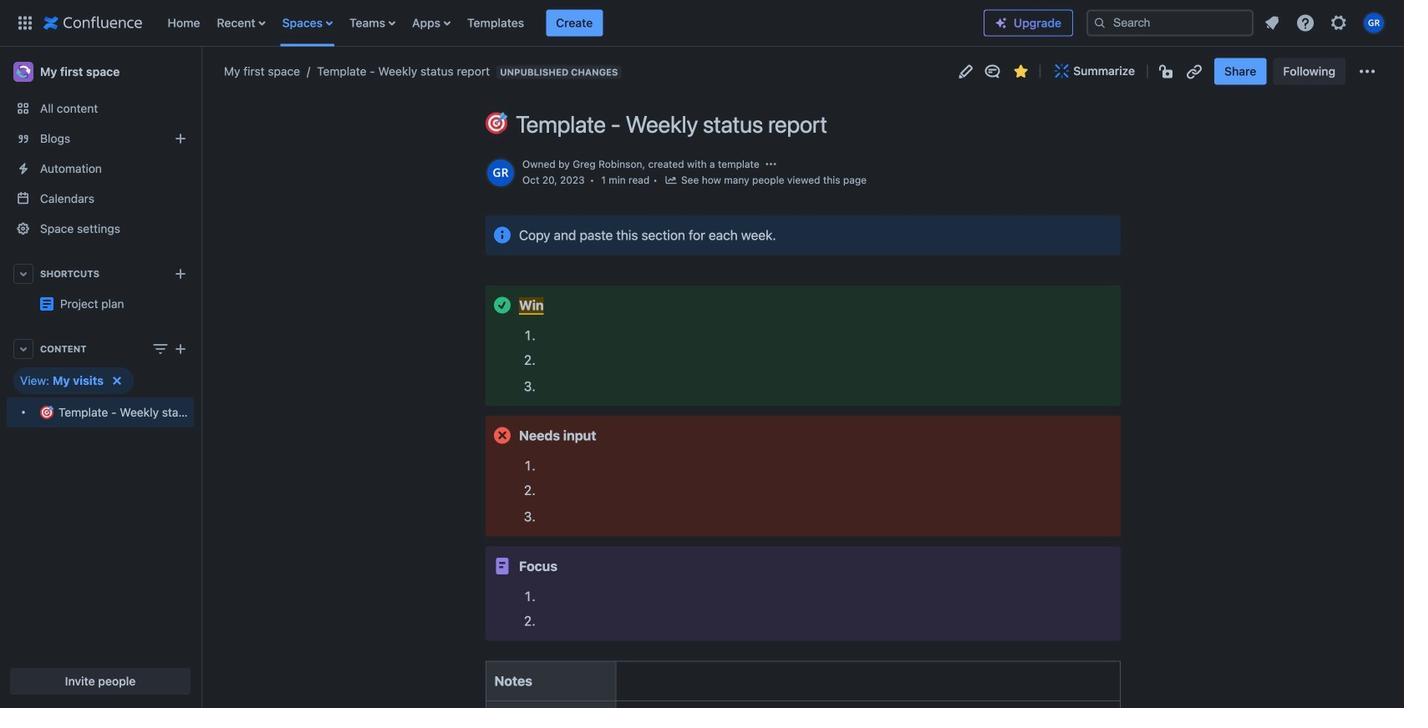 Task type: vqa. For each thing, say whether or not it's contained in the screenshot.
banner
yes



Task type: describe. For each thing, give the bounding box(es) containing it.
appswitcher icon image
[[15, 13, 35, 33]]

list item inside the global element
[[546, 10, 603, 36]]

template - project plan image
[[40, 298, 54, 311]]

collapse sidebar image
[[182, 55, 219, 89]]

panel info image
[[492, 225, 512, 245]]

premium image
[[995, 16, 1008, 30]]

copy link image
[[1185, 61, 1205, 82]]

edit this page image
[[956, 61, 976, 82]]



Task type: locate. For each thing, give the bounding box(es) containing it.
search image
[[1093, 16, 1107, 30]]

unstar image
[[1011, 61, 1031, 82]]

:dart: image inside region
[[40, 406, 54, 420]]

banner
[[0, 0, 1404, 47]]

add shortcut image
[[171, 264, 191, 284]]

:dart: image
[[40, 406, 54, 420]]

space element
[[0, 47, 201, 709]]

list
[[159, 0, 984, 46], [1257, 8, 1394, 38]]

list for appswitcher icon
[[159, 0, 984, 46]]

global element
[[10, 0, 984, 46]]

confluence image
[[43, 13, 143, 33], [43, 13, 143, 33]]

change view image
[[150, 339, 171, 359]]

0 horizontal spatial list
[[159, 0, 984, 46]]

no restrictions image
[[1158, 61, 1178, 82]]

panel error image
[[492, 426, 512, 446]]

region
[[7, 368, 194, 428]]

notification icon image
[[1262, 13, 1282, 33]]

Search field
[[1087, 10, 1254, 36]]

region inside space element
[[7, 368, 194, 428]]

:dart: image
[[486, 112, 507, 134], [486, 112, 507, 134], [40, 406, 54, 420]]

1 horizontal spatial list
[[1257, 8, 1394, 38]]

clear view image
[[107, 371, 127, 391]]

create a blog image
[[171, 129, 191, 149]]

None search field
[[1087, 10, 1254, 36]]

list for premium icon
[[1257, 8, 1394, 38]]

settings icon image
[[1329, 13, 1349, 33]]

create a page image
[[171, 339, 191, 359]]

more actions image
[[1358, 61, 1378, 82]]

more information about greg robinson image
[[486, 158, 516, 188]]

help icon image
[[1296, 13, 1316, 33]]

list item
[[546, 10, 603, 36]]

panel note image
[[492, 557, 512, 577]]

panel success image
[[492, 295, 512, 315]]

manage page ownership image
[[765, 157, 778, 171]]

copy image
[[484, 287, 504, 307]]



